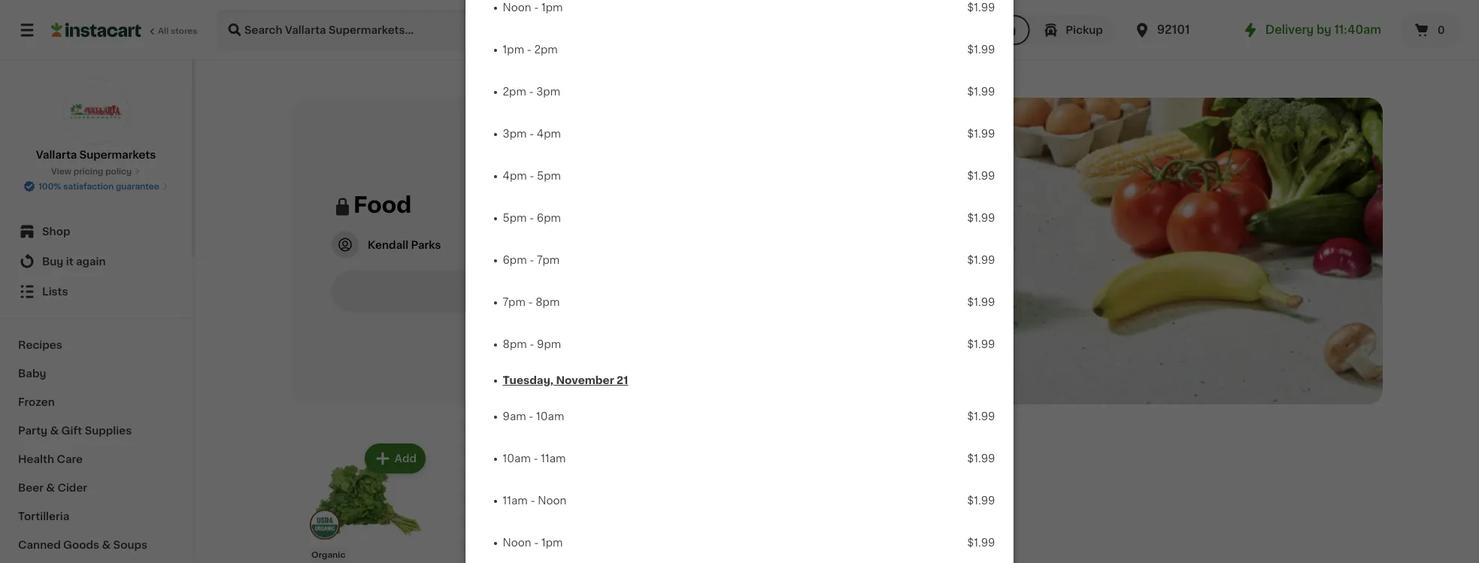 Task type: vqa. For each thing, say whether or not it's contained in the screenshot.
the bottom The Meat
no



Task type: describe. For each thing, give the bounding box(es) containing it.
5pm - 6pm
[[503, 213, 561, 223]]

gift
[[61, 426, 82, 436]]

pricing
[[73, 167, 103, 176]]

satisfaction
[[63, 182, 114, 191]]

- down the 11am - noon
[[534, 538, 539, 548]]

shop
[[42, 226, 70, 237]]

0 button
[[1399, 12, 1461, 48]]

3 $1.99 from the top
[[967, 86, 995, 97]]

instacart logo image
[[51, 21, 141, 39]]

vallarta supermarkets
[[36, 150, 156, 160]]

pickup button
[[1030, 15, 1115, 45]]

0 vertical spatial 11am
[[541, 453, 566, 464]]

11 $1.99 from the top
[[967, 453, 995, 464]]

vallarta supermarkets link
[[36, 78, 156, 162]]

delivery button
[[933, 15, 1030, 45]]

- up 5pm - 6pm
[[530, 171, 534, 181]]

food
[[353, 194, 412, 215]]

0 horizontal spatial 4pm
[[503, 171, 527, 181]]

1 vertical spatial 1pm
[[503, 44, 524, 55]]

0
[[1437, 25, 1445, 35]]

kendall
[[368, 240, 408, 250]]

4 $1.99 from the top
[[967, 129, 995, 139]]

shop link
[[9, 217, 183, 247]]

tuesday, november 21
[[503, 375, 628, 386]]

11:40am
[[1334, 24, 1381, 35]]

0 horizontal spatial 6pm
[[503, 255, 527, 265]]

0 vertical spatial 1pm
[[541, 2, 563, 13]]

november
[[556, 375, 614, 386]]

view
[[51, 167, 71, 176]]

1pm - 2pm
[[503, 44, 558, 55]]

10am - 11am
[[503, 453, 566, 464]]

view pricing policy link
[[51, 165, 141, 177]]

1 $1.99 from the top
[[967, 2, 995, 13]]

100% satisfaction guarantee
[[38, 182, 159, 191]]

items
[[560, 285, 598, 298]]

0 vertical spatial 10am
[[536, 411, 564, 422]]

care
[[57, 454, 83, 465]]

13 $1.99 from the top
[[967, 538, 995, 548]]

- up 4pm - 5pm
[[529, 129, 534, 139]]

beer & cider link
[[9, 474, 183, 502]]

by
[[1317, 24, 1331, 35]]

add for gluten-free button
[[552, 453, 574, 464]]

edit items
[[531, 285, 598, 298]]

9am - 10am
[[503, 411, 564, 422]]

again
[[76, 256, 106, 267]]

2 vertical spatial 1pm
[[541, 538, 563, 548]]

9am
[[503, 411, 526, 422]]

all stores link
[[51, 9, 199, 51]]

pickup
[[1066, 25, 1103, 35]]

lists
[[42, 286, 68, 297]]

92101 button
[[1133, 9, 1223, 51]]

recipes link
[[9, 331, 183, 359]]

party & gift supplies
[[18, 426, 132, 436]]

organic button
[[310, 447, 423, 563]]

organic
[[311, 551, 345, 559]]

2pm - 3pm
[[503, 86, 560, 97]]

it
[[66, 256, 73, 267]]

21
[[617, 375, 628, 386]]

supplies
[[85, 426, 132, 436]]

health care
[[18, 454, 83, 465]]

policy
[[105, 167, 132, 176]]

canned goods & soups link
[[9, 531, 183, 559]]

100%
[[38, 182, 61, 191]]

lists link
[[9, 277, 183, 307]]

1 vertical spatial 2pm
[[503, 86, 526, 97]]

0 vertical spatial noon
[[503, 2, 531, 13]]

4pm - 5pm
[[503, 171, 561, 181]]

goods
[[63, 540, 99, 550]]

buy
[[42, 256, 63, 267]]

- up 1pm - 2pm
[[534, 2, 539, 13]]

& for beer
[[46, 483, 55, 493]]

edit
[[531, 285, 557, 298]]

add button for gluten-free button
[[523, 445, 581, 472]]

party
[[18, 426, 47, 436]]

- left 9pm
[[530, 339, 534, 350]]

2 $1.99 from the top
[[967, 44, 995, 55]]

9pm
[[537, 339, 561, 350]]

12 $1.99 from the top
[[967, 496, 995, 506]]

11am - noon
[[503, 496, 566, 506]]

tortilleria
[[18, 511, 69, 522]]

6pm - 7pm
[[503, 255, 560, 265]]



Task type: locate. For each thing, give the bounding box(es) containing it.
1 horizontal spatial 6pm
[[537, 213, 561, 223]]

& left soups
[[102, 540, 111, 550]]

1 horizontal spatial delivery
[[1265, 24, 1314, 35]]

6pm
[[537, 213, 561, 223], [503, 255, 527, 265]]

product group
[[304, 441, 429, 563], [461, 441, 586, 563]]

8pm - 9pm
[[503, 339, 561, 350]]

party & gift supplies link
[[9, 417, 183, 445]]

canned goods & soups
[[18, 540, 147, 550]]

noon up free
[[503, 538, 531, 548]]

1 horizontal spatial 2pm
[[534, 44, 558, 55]]

soups
[[113, 540, 147, 550]]

1 horizontal spatial 8pm
[[536, 297, 560, 308]]

noon - 1pm up free
[[503, 538, 563, 548]]

3pm up 3pm - 4pm
[[536, 86, 560, 97]]

10am right 9am at left bottom
[[536, 411, 564, 422]]

2 add button from the left
[[523, 445, 581, 472]]

11am
[[541, 453, 566, 464], [503, 496, 528, 506]]

1 add button from the left
[[366, 445, 424, 472]]

add for organic button
[[395, 453, 417, 464]]

frozen
[[18, 397, 55, 408]]

all
[[158, 27, 169, 35]]

- up the 11am - noon
[[533, 453, 538, 464]]

delivery by 11:40am link
[[1241, 21, 1381, 39]]

0 vertical spatial 5pm
[[537, 171, 561, 181]]

5pm up 5pm - 6pm
[[537, 171, 561, 181]]

buy it again
[[42, 256, 106, 267]]

8 $1.99 from the top
[[967, 297, 995, 308]]

0 horizontal spatial product group
[[304, 441, 429, 563]]

recipes
[[18, 340, 62, 350]]

1 horizontal spatial 3pm
[[536, 86, 560, 97]]

2pm up 2pm - 3pm
[[534, 44, 558, 55]]

0 vertical spatial 4pm
[[537, 129, 561, 139]]

free
[[501, 551, 520, 559]]

add
[[395, 453, 417, 464], [552, 453, 574, 464]]

8pm
[[536, 297, 560, 308], [503, 339, 527, 350]]

8pm left 9pm
[[503, 339, 527, 350]]

2pm down 1pm - 2pm
[[503, 86, 526, 97]]

1 horizontal spatial 4pm
[[537, 129, 561, 139]]

gluten-free button
[[467, 447, 580, 563]]

canned
[[18, 540, 61, 550]]

1 horizontal spatial 10am
[[536, 411, 564, 422]]

1 vertical spatial 5pm
[[503, 213, 527, 223]]

1 vertical spatial &
[[46, 483, 55, 493]]

0 horizontal spatial 7pm
[[503, 297, 525, 308]]

1pm up 2pm - 3pm
[[503, 44, 524, 55]]

0 vertical spatial 3pm
[[536, 86, 560, 97]]

-
[[534, 2, 539, 13], [527, 44, 532, 55], [529, 86, 534, 97], [529, 129, 534, 139], [530, 171, 534, 181], [529, 213, 534, 223], [529, 255, 534, 265], [528, 297, 533, 308], [530, 339, 534, 350], [529, 411, 533, 422], [533, 453, 538, 464], [530, 496, 535, 506], [534, 538, 539, 548]]

None search field
[[215, 9, 914, 51]]

stores
[[171, 27, 198, 35]]

beer
[[18, 483, 44, 493]]

10am down 9am at left bottom
[[503, 453, 531, 464]]

noon - 1pm up 1pm - 2pm
[[503, 2, 563, 13]]

0 horizontal spatial 5pm
[[503, 213, 527, 223]]

supermarkets
[[79, 150, 156, 160]]

1 horizontal spatial 5pm
[[537, 171, 561, 181]]

10am
[[536, 411, 564, 422], [503, 453, 531, 464]]

7pm
[[537, 255, 560, 265], [503, 297, 525, 308]]

3pm - 4pm
[[503, 129, 561, 139]]

frozen link
[[9, 388, 183, 417]]

1 horizontal spatial add
[[552, 453, 574, 464]]

1 vertical spatial noon
[[538, 496, 566, 506]]

0 horizontal spatial 11am
[[503, 496, 528, 506]]

vallarta
[[36, 150, 77, 160]]

3pm
[[536, 86, 560, 97], [503, 129, 527, 139]]

0 vertical spatial noon - 1pm
[[503, 2, 563, 13]]

noon up 1pm - 2pm
[[503, 2, 531, 13]]

2 noon - 1pm from the top
[[503, 538, 563, 548]]

1pm down the 11am - noon
[[541, 538, 563, 548]]

1 product group from the left
[[304, 441, 429, 563]]

vallarta supermarkets logo image
[[63, 78, 129, 144]]

6pm down 4pm - 5pm
[[537, 213, 561, 223]]

1 horizontal spatial add button
[[523, 445, 581, 472]]

1 horizontal spatial 11am
[[541, 453, 566, 464]]

delivery inside 'button'
[[971, 25, 1016, 35]]

7pm left edit
[[503, 297, 525, 308]]

kendall parks
[[368, 240, 441, 250]]

9 $1.99 from the top
[[967, 339, 995, 350]]

- down 10am - 11am
[[530, 496, 535, 506]]

5 $1.99 from the top
[[967, 171, 995, 181]]

buy it again link
[[9, 247, 183, 277]]

tuesday,
[[503, 375, 554, 386]]

& right beer
[[46, 483, 55, 493]]

7pm up edit
[[537, 255, 560, 265]]

0 horizontal spatial 2pm
[[503, 86, 526, 97]]

1 vertical spatial 8pm
[[503, 339, 527, 350]]

delivery by 11:40am
[[1265, 24, 1381, 35]]

noon down 10am - 11am
[[538, 496, 566, 506]]

& left gift
[[50, 426, 59, 436]]

1 add from the left
[[395, 453, 417, 464]]

0 horizontal spatial delivery
[[971, 25, 1016, 35]]

baby
[[18, 368, 46, 379]]

gluten-free
[[468, 551, 520, 559]]

- up 3pm - 4pm
[[529, 86, 534, 97]]

- down 4pm - 5pm
[[529, 213, 534, 223]]

view pricing policy
[[51, 167, 132, 176]]

1 vertical spatial 4pm
[[503, 171, 527, 181]]

6 $1.99 from the top
[[967, 213, 995, 223]]

cider
[[57, 483, 87, 493]]

2 product group from the left
[[461, 441, 586, 563]]

baby link
[[9, 359, 183, 388]]

tortilleria link
[[9, 502, 183, 531]]

&
[[50, 426, 59, 436], [46, 483, 55, 493], [102, 540, 111, 550]]

6pm up 7pm - 8pm
[[503, 255, 527, 265]]

all stores
[[158, 27, 198, 35]]

1 vertical spatial 3pm
[[503, 129, 527, 139]]

5pm up 6pm - 7pm
[[503, 213, 527, 223]]

8pm left the "items"
[[536, 297, 560, 308]]

noon - 1pm
[[503, 2, 563, 13], [503, 538, 563, 548]]

service type group
[[933, 15, 1115, 45]]

health care link
[[9, 445, 183, 474]]

health
[[18, 454, 54, 465]]

0 vertical spatial 2pm
[[534, 44, 558, 55]]

- up 2pm - 3pm
[[527, 44, 532, 55]]

7pm - 8pm
[[503, 297, 560, 308]]

- right 9am at left bottom
[[529, 411, 533, 422]]

0 vertical spatial 6pm
[[537, 213, 561, 223]]

11am up the 11am - noon
[[541, 453, 566, 464]]

1pm up 1pm - 2pm
[[541, 2, 563, 13]]

1 noon - 1pm from the top
[[503, 2, 563, 13]]

0 vertical spatial &
[[50, 426, 59, 436]]

0 horizontal spatial 3pm
[[503, 129, 527, 139]]

2 vertical spatial &
[[102, 540, 111, 550]]

delivery for delivery
[[971, 25, 1016, 35]]

1 horizontal spatial product group
[[461, 441, 586, 563]]

& for party
[[50, 426, 59, 436]]

1 vertical spatial noon - 1pm
[[503, 538, 563, 548]]

4pm down 3pm - 4pm
[[503, 171, 527, 181]]

2 vertical spatial noon
[[503, 538, 531, 548]]

beer & cider
[[18, 483, 87, 493]]

1 vertical spatial 10am
[[503, 453, 531, 464]]

gluten-
[[468, 551, 501, 559]]

0 horizontal spatial add button
[[366, 445, 424, 472]]

parks
[[411, 240, 441, 250]]

3pm down 2pm - 3pm
[[503, 129, 527, 139]]

1pm
[[541, 2, 563, 13], [503, 44, 524, 55], [541, 538, 563, 548]]

- down 6pm - 7pm
[[528, 297, 533, 308]]

1 horizontal spatial 7pm
[[537, 255, 560, 265]]

add button
[[366, 445, 424, 472], [523, 445, 581, 472]]

100% satisfaction guarantee button
[[23, 177, 168, 192]]

7 $1.99 from the top
[[967, 255, 995, 265]]

add button for organic button
[[366, 445, 424, 472]]

1 vertical spatial 11am
[[503, 496, 528, 506]]

1 vertical spatial 6pm
[[503, 255, 527, 265]]

noon
[[503, 2, 531, 13], [538, 496, 566, 506], [503, 538, 531, 548]]

4pm up 4pm - 5pm
[[537, 129, 561, 139]]

11am down 10am - 11am
[[503, 496, 528, 506]]

delivery for delivery by 11:40am
[[1265, 24, 1314, 35]]

- up edit
[[529, 255, 534, 265]]

10 $1.99 from the top
[[967, 411, 995, 422]]

92101
[[1157, 24, 1190, 35]]

4pm
[[537, 129, 561, 139], [503, 171, 527, 181]]

edit items button
[[332, 270, 797, 312]]

0 vertical spatial 7pm
[[537, 255, 560, 265]]

5pm
[[537, 171, 561, 181], [503, 213, 527, 223]]

0 horizontal spatial add
[[395, 453, 417, 464]]

0 vertical spatial 8pm
[[536, 297, 560, 308]]

0 horizontal spatial 8pm
[[503, 339, 527, 350]]

0 horizontal spatial 10am
[[503, 453, 531, 464]]

2 add from the left
[[552, 453, 574, 464]]

guarantee
[[116, 182, 159, 191]]

1 vertical spatial 7pm
[[503, 297, 525, 308]]



